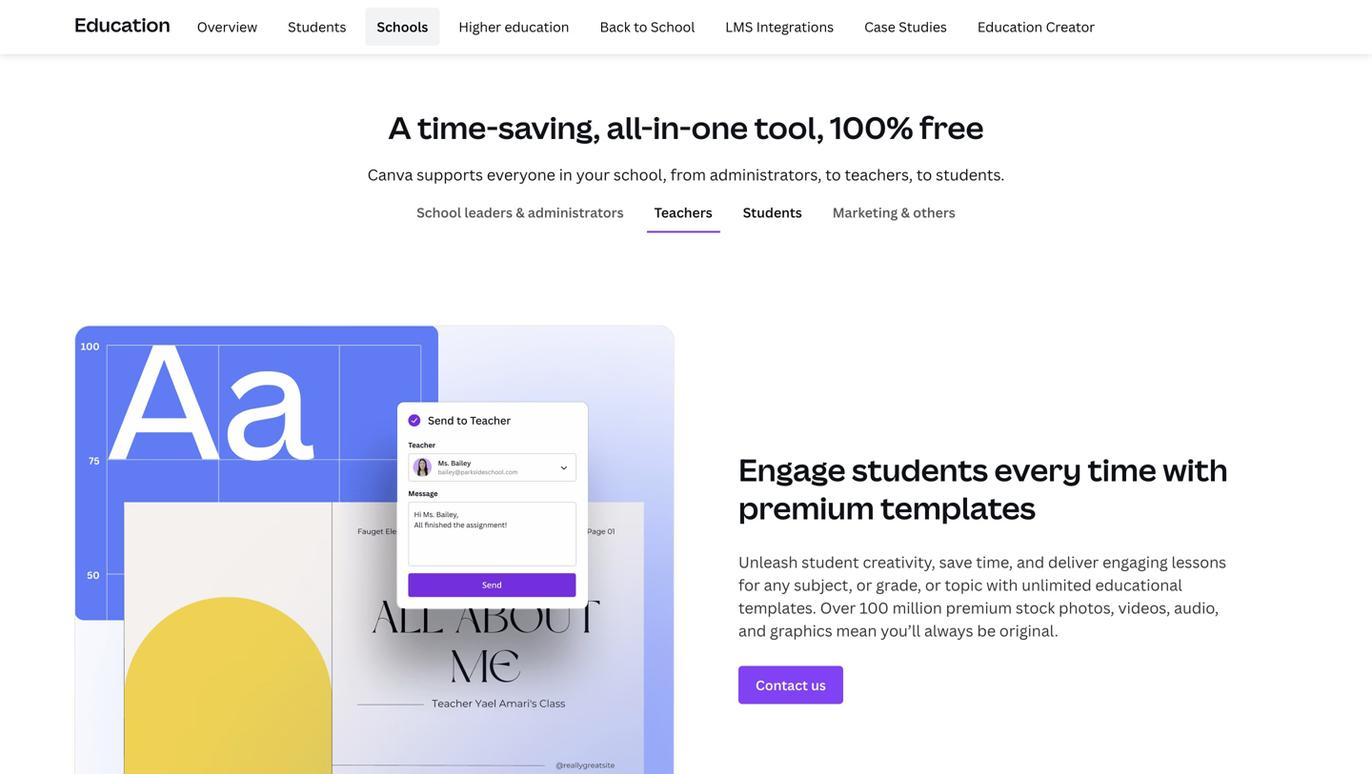 Task type: vqa. For each thing, say whether or not it's contained in the screenshot.
CREATE within the 'element'
no



Task type: describe. For each thing, give the bounding box(es) containing it.
100%
[[830, 107, 913, 148]]

tool,
[[754, 107, 824, 148]]

topic
[[945, 575, 983, 596]]

students inside 'button'
[[743, 204, 802, 222]]

templates
[[881, 488, 1036, 529]]

overview
[[197, 17, 257, 36]]

students link
[[276, 8, 358, 46]]

from
[[670, 165, 706, 185]]

all-
[[607, 107, 653, 148]]

students button
[[735, 195, 810, 231]]

with inside unleash student creativity, save time, and deliver engaging lessons for any subject, or grade, or topic with unlimited educational templates. over 100 million premium stock photos, videos, audio, and graphics mean you'll always be original.
[[986, 575, 1018, 596]]

canva
[[367, 165, 413, 185]]

marketing
[[833, 204, 898, 222]]

million
[[893, 598, 942, 619]]

deliver
[[1048, 552, 1099, 573]]

2 or from the left
[[925, 575, 941, 596]]

premium inside unleash student creativity, save time, and deliver engaging lessons for any subject, or grade, or topic with unlimited educational templates. over 100 million premium stock photos, videos, audio, and graphics mean you'll always be original.
[[946, 598, 1012, 619]]

student sending work they completed to a teacher for review image
[[74, 326, 675, 775]]

students.
[[936, 165, 1005, 185]]

engage
[[739, 449, 846, 491]]

one
[[691, 107, 748, 148]]

saving,
[[498, 107, 600, 148]]

0 horizontal spatial to
[[634, 17, 647, 36]]

canva supports everyone in your school, from administrators, to teachers, to students.
[[367, 165, 1005, 185]]

higher education link
[[447, 8, 581, 46]]

over
[[820, 598, 856, 619]]

administrators
[[528, 204, 624, 222]]

education
[[505, 17, 569, 36]]

everyone
[[487, 165, 555, 185]]

educational
[[1095, 575, 1182, 596]]

a time-saving, all-in-one tool, 100% free
[[388, 107, 984, 148]]

marketing & others
[[833, 204, 956, 222]]

your
[[576, 165, 610, 185]]

menu bar containing overview
[[178, 8, 1107, 46]]

2 horizontal spatial to
[[917, 165, 932, 185]]

studies
[[899, 17, 947, 36]]

1 or from the left
[[856, 575, 872, 596]]

& inside school leaders & administrators button
[[516, 204, 525, 222]]

save
[[939, 552, 972, 573]]

audio,
[[1174, 598, 1219, 619]]

administrators,
[[710, 165, 822, 185]]

always
[[924, 621, 974, 641]]

a
[[388, 107, 411, 148]]

free
[[920, 107, 984, 148]]

lessons
[[1172, 552, 1226, 573]]

integrations
[[756, 17, 834, 36]]

school leaders & administrators
[[417, 204, 624, 222]]

student
[[802, 552, 859, 573]]

lms integrations link
[[714, 8, 845, 46]]

school leaders & administrators button
[[409, 195, 631, 231]]

back to school
[[600, 17, 695, 36]]

creativity,
[[863, 552, 936, 573]]

& inside marketing & others button
[[901, 204, 910, 222]]

graphics
[[770, 621, 833, 641]]

grade,
[[876, 575, 922, 596]]

education for education creator
[[978, 17, 1043, 36]]



Task type: locate. For each thing, give the bounding box(es) containing it.
premium up be
[[946, 598, 1012, 619]]

higher education
[[459, 17, 569, 36]]

education
[[74, 11, 170, 37], [978, 17, 1043, 36]]

0 horizontal spatial with
[[986, 575, 1018, 596]]

and down 'templates.'
[[739, 621, 766, 641]]

leaders
[[464, 204, 513, 222]]

in-
[[653, 107, 691, 148]]

1 horizontal spatial to
[[825, 165, 841, 185]]

in
[[559, 165, 573, 185]]

time
[[1088, 449, 1157, 491]]

higher
[[459, 17, 501, 36]]

subject,
[[794, 575, 853, 596]]

any
[[764, 575, 790, 596]]

or up 100 on the bottom right of page
[[856, 575, 872, 596]]

1 vertical spatial and
[[739, 621, 766, 641]]

1 horizontal spatial premium
[[946, 598, 1012, 619]]

students
[[288, 17, 346, 36], [743, 204, 802, 222]]

2 & from the left
[[901, 204, 910, 222]]

case studies link
[[853, 8, 958, 46]]

engaging
[[1103, 552, 1168, 573]]

school
[[651, 17, 695, 36], [417, 204, 461, 222]]

case
[[864, 17, 896, 36]]

you'll
[[881, 621, 921, 641]]

back
[[600, 17, 631, 36]]

1 vertical spatial premium
[[946, 598, 1012, 619]]

lms integrations
[[725, 17, 834, 36]]

school,
[[614, 165, 667, 185]]

creator
[[1046, 17, 1095, 36]]

and
[[1017, 552, 1045, 573], [739, 621, 766, 641]]

stock
[[1016, 598, 1055, 619]]

school down supports
[[417, 204, 461, 222]]

0 horizontal spatial or
[[856, 575, 872, 596]]

0 vertical spatial and
[[1017, 552, 1045, 573]]

& right leaders
[[516, 204, 525, 222]]

1 vertical spatial with
[[986, 575, 1018, 596]]

photos,
[[1059, 598, 1115, 619]]

for
[[739, 575, 760, 596]]

or
[[856, 575, 872, 596], [925, 575, 941, 596]]

to left teachers,
[[825, 165, 841, 185]]

engage students every time with premium templates
[[739, 449, 1228, 529]]

1 horizontal spatial students
[[743, 204, 802, 222]]

schools link
[[365, 8, 440, 46]]

time,
[[976, 552, 1013, 573]]

1 vertical spatial school
[[417, 204, 461, 222]]

premium
[[739, 488, 874, 529], [946, 598, 1012, 619]]

or up "million"
[[925, 575, 941, 596]]

1 vertical spatial students
[[743, 204, 802, 222]]

premium up "student"
[[739, 488, 874, 529]]

1 horizontal spatial &
[[901, 204, 910, 222]]

videos,
[[1118, 598, 1170, 619]]

unleash
[[739, 552, 798, 573]]

lms
[[725, 17, 753, 36]]

be
[[977, 621, 996, 641]]

0 horizontal spatial school
[[417, 204, 461, 222]]

1 horizontal spatial school
[[651, 17, 695, 36]]

teachers
[[654, 204, 712, 222]]

with right time
[[1163, 449, 1228, 491]]

0 horizontal spatial and
[[739, 621, 766, 641]]

0 vertical spatial school
[[651, 17, 695, 36]]

0 horizontal spatial &
[[516, 204, 525, 222]]

every
[[994, 449, 1082, 491]]

0 horizontal spatial premium
[[739, 488, 874, 529]]

unleash student creativity, save time, and deliver engaging lessons for any subject, or grade, or topic with unlimited educational templates. over 100 million premium stock photos, videos, audio, and graphics mean you'll always be original.
[[739, 552, 1226, 641]]

menu bar
[[178, 8, 1107, 46]]

students left "schools"
[[288, 17, 346, 36]]

with inside engage students every time with premium templates
[[1163, 449, 1228, 491]]

0 vertical spatial premium
[[739, 488, 874, 529]]

teachers button
[[647, 195, 720, 231]]

1 horizontal spatial or
[[925, 575, 941, 596]]

and up unlimited
[[1017, 552, 1045, 573]]

teachers,
[[845, 165, 913, 185]]

templates.
[[739, 598, 817, 619]]

others
[[913, 204, 956, 222]]

0 horizontal spatial students
[[288, 17, 346, 36]]

school right the back
[[651, 17, 695, 36]]

education creator link
[[966, 8, 1107, 46]]

premium inside engage students every time with premium templates
[[739, 488, 874, 529]]

100
[[860, 598, 889, 619]]

schools
[[377, 17, 428, 36]]

0 horizontal spatial education
[[74, 11, 170, 37]]

school inside button
[[417, 204, 461, 222]]

1 horizontal spatial education
[[978, 17, 1043, 36]]

0 vertical spatial with
[[1163, 449, 1228, 491]]

1 horizontal spatial with
[[1163, 449, 1228, 491]]

with down 'time,'
[[986, 575, 1018, 596]]

marketing & others button
[[825, 195, 963, 231]]

unlimited
[[1022, 575, 1092, 596]]

case studies
[[864, 17, 947, 36]]

education for education
[[74, 11, 170, 37]]

back to school link
[[588, 8, 706, 46]]

students
[[852, 449, 988, 491]]

to up others
[[917, 165, 932, 185]]

1 horizontal spatial and
[[1017, 552, 1045, 573]]

students down "administrators,"
[[743, 204, 802, 222]]

overview link
[[186, 8, 269, 46]]

education inside menu bar
[[978, 17, 1043, 36]]

time-
[[417, 107, 498, 148]]

& left others
[[901, 204, 910, 222]]

supports
[[417, 165, 483, 185]]

1 & from the left
[[516, 204, 525, 222]]

education creator
[[978, 17, 1095, 36]]

0 vertical spatial students
[[288, 17, 346, 36]]

to
[[634, 17, 647, 36], [825, 165, 841, 185], [917, 165, 932, 185]]

original.
[[1000, 621, 1059, 641]]

&
[[516, 204, 525, 222], [901, 204, 910, 222]]

mean
[[836, 621, 877, 641]]

to right the back
[[634, 17, 647, 36]]

with
[[1163, 449, 1228, 491], [986, 575, 1018, 596]]



